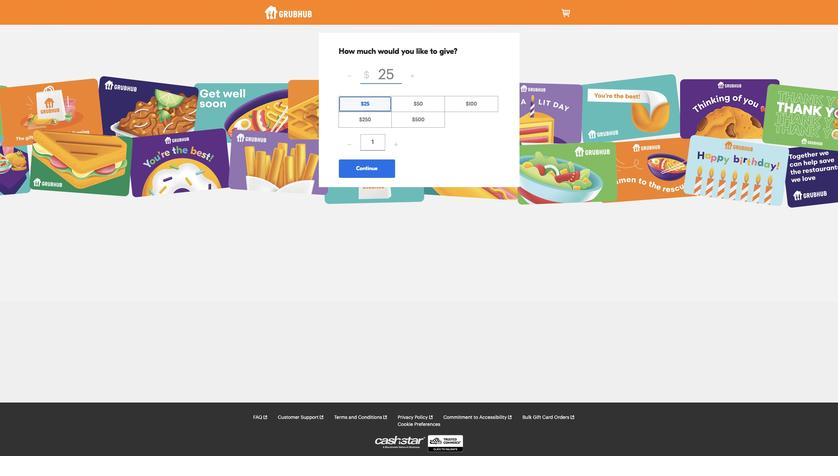 Task type: describe. For each thing, give the bounding box(es) containing it.
1 vertical spatial to
[[474, 416, 479, 421]]

customer
[[278, 416, 300, 421]]

cashstar, a blackhawk network business image
[[375, 437, 426, 449]]

0 horizontal spatial to
[[431, 47, 438, 56]]

this site is protected by trustwave's trusted commerce program image
[[428, 436, 464, 453]]

cookie preferences link
[[398, 422, 441, 429]]

orders
[[555, 416, 570, 421]]

commitment to accessibility
[[444, 416, 507, 421]]

privacy policy
[[398, 416, 428, 421]]

$500 radio
[[392, 112, 445, 128]]

increment quantity image
[[394, 142, 399, 147]]

like
[[417, 47, 429, 56]]

$50
[[414, 101, 423, 107]]

terms
[[335, 416, 348, 421]]

$100 radio
[[445, 96, 499, 112]]

$250 radio
[[339, 112, 392, 128]]

decrement amount image
[[347, 74, 352, 79]]

choose an amount option group
[[339, 96, 500, 128]]

privacy policy link
[[398, 415, 434, 422]]

$250
[[360, 117, 371, 123]]

commitment to accessibility link
[[444, 415, 513, 422]]

accessibility
[[480, 416, 507, 421]]

cookie preferences
[[398, 423, 441, 428]]

increment amount image
[[410, 74, 415, 79]]

cookie
[[398, 423, 414, 428]]

preferences
[[415, 423, 441, 428]]

commitment
[[444, 416, 473, 421]]

how
[[339, 47, 355, 56]]

faq
[[253, 416, 262, 421]]

go to cart page image
[[561, 8, 572, 18]]

bulk
[[523, 416, 532, 421]]

bulk gift card orders
[[523, 416, 570, 421]]

faq link
[[253, 415, 268, 422]]

$25
[[361, 101, 370, 107]]

cashstar, a blackhawk network business link
[[375, 437, 428, 453]]



Task type: locate. For each thing, give the bounding box(es) containing it.
$25 telephone field
[[372, 67, 401, 83]]

0 vertical spatial to
[[431, 47, 438, 56]]

$500
[[412, 117, 425, 123]]

bulk gift card orders link
[[523, 415, 575, 422]]

card
[[543, 416, 554, 421]]

decrement quantity image
[[347, 142, 352, 147]]

terms and conditions
[[335, 416, 382, 421]]

1 horizontal spatial to
[[474, 416, 479, 421]]

privacy
[[398, 416, 414, 421]]

grubhub image
[[265, 6, 312, 19]]

None telephone field
[[361, 134, 386, 151]]

gift
[[534, 416, 542, 421]]

support
[[301, 416, 319, 421]]

to
[[431, 47, 438, 56], [474, 416, 479, 421]]

$25 radio
[[339, 96, 392, 112]]

conditions
[[359, 416, 382, 421]]

$
[[364, 71, 370, 80]]

you
[[402, 47, 415, 56]]

policy
[[415, 416, 428, 421]]

would
[[378, 47, 400, 56]]

$50 radio
[[392, 96, 445, 112]]

much
[[357, 47, 376, 56]]

to right like
[[431, 47, 438, 56]]

customer support link
[[278, 415, 324, 422]]

and
[[349, 416, 357, 421]]

how much would you like to give?
[[339, 47, 458, 56]]

to left accessibility
[[474, 416, 479, 421]]

customer support
[[278, 416, 319, 421]]

continue
[[357, 166, 378, 172]]

$100
[[466, 101, 478, 107]]

terms and conditions link
[[335, 415, 388, 422]]

give?
[[440, 47, 458, 56]]

continue button
[[339, 160, 395, 178]]



Task type: vqa. For each thing, say whether or not it's contained in the screenshot.
Preferences
yes



